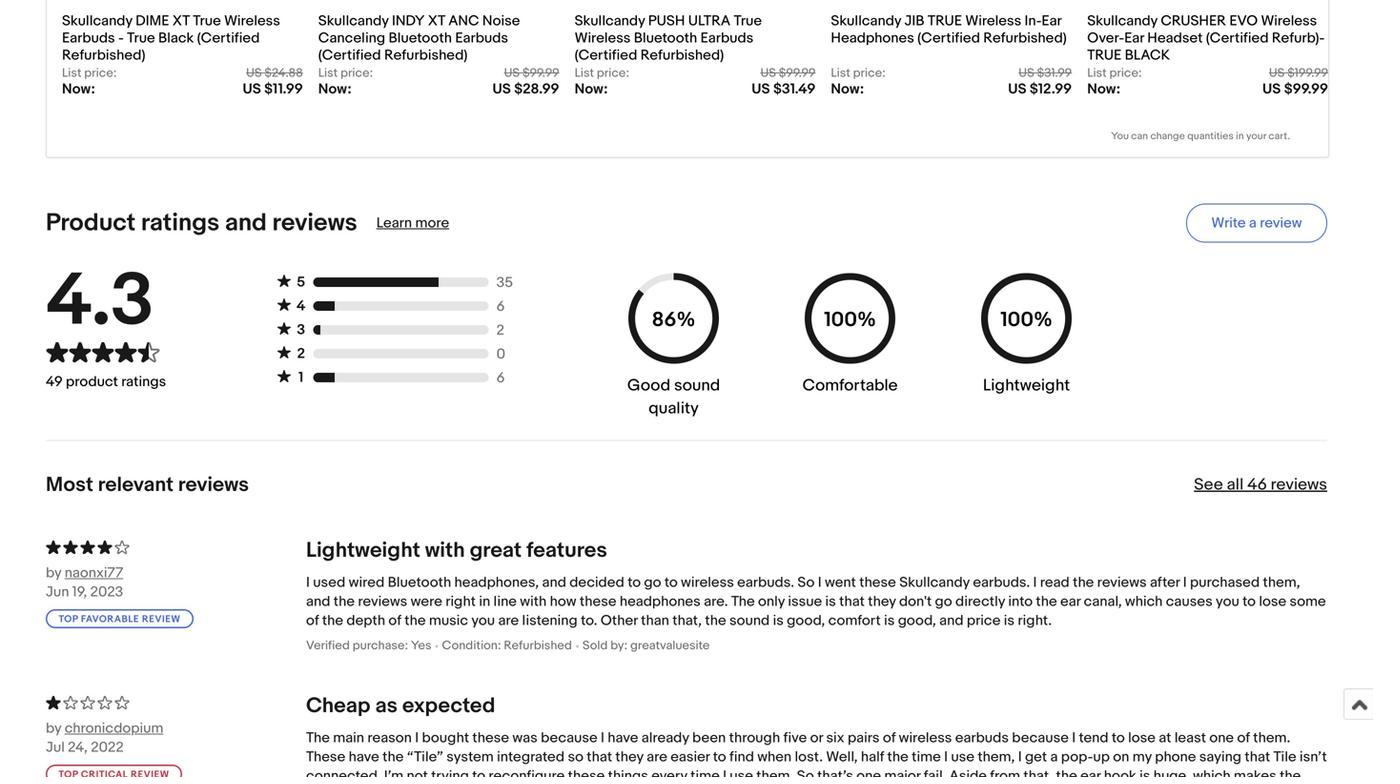 Task type: vqa. For each thing, say whether or not it's contained in the screenshot.
CARS within This inventory isn't limited to just cars and pickups. You can also find similar categories for other types of vehicles including motorcycles, ATVs, boats, commercial trucks, and more.
no



Task type: describe. For each thing, give the bounding box(es) containing it.
0 horizontal spatial true
[[127, 30, 155, 47]]

ear inside the main reason i bought these was because i have already been through five or six pairs of wireless earbuds because i tend to lose at least one of them. these have the "tile" system integrated so that they are easier to find when lost. well, half the time i use them, i get a pop-up on my phone saying that tile isn't connected. i'm not trying to reconfigure these things every time i use them. so that's one major fail. aside from that, the ear hook is huge, which makes t
[[1081, 768, 1101, 777]]

i left get
[[1018, 748, 1022, 766]]

2 horizontal spatial $99.99
[[1284, 81, 1328, 98]]

us $31.99
[[1019, 66, 1072, 81]]

$31.49
[[773, 81, 816, 98]]

the up i'm
[[383, 748, 404, 766]]

purchased
[[1190, 574, 1260, 591]]

(certified inside skullcandy dime xt true wireless earbuds - true black (certified refurbished)
[[197, 30, 260, 47]]

price: for skullcandy push ultra true wireless bluetooth earbuds (certified refurbished)
[[597, 66, 629, 81]]

learn more link
[[376, 215, 449, 232]]

black
[[1125, 47, 1170, 64]]

24,
[[68, 739, 88, 756]]

0 vertical spatial time
[[912, 748, 941, 766]]

them, inside 'i used wired bluetooth headphones, and decided to go to wireless earbuds. so i went these skullcandy earbuds. i read the reviews after i purchased them, and the reviews were right in line with how these headphones are. the only issue is that they don't go directly into the ear canal, which causes you to lose some of the depth of the music you are listening to. other than that, the sound is good, comfort is good, and price is right.'
[[1263, 574, 1300, 591]]

other
[[601, 612, 638, 629]]

1 earbuds. from the left
[[737, 574, 794, 591]]

review for top favorable review
[[142, 613, 181, 625]]

2 horizontal spatial us $99.99
[[1263, 81, 1328, 98]]

learn
[[376, 215, 412, 232]]

ultra
[[688, 12, 731, 30]]

us $199.99
[[1269, 66, 1328, 81]]

now: for skullcandy push ultra true wireless bluetooth earbuds (certified refurbished)
[[575, 81, 608, 98]]

anc
[[448, 12, 479, 30]]

wireless inside the main reason i bought these was because i have already been through five or six pairs of wireless earbuds because i tend to lose at least one of them. these have the "tile" system integrated so that they are easier to find when lost. well, half the time i use them, i get a pop-up on my phone saying that tile isn't connected. i'm not trying to reconfigure these things every time i use them. so that's one major fail. aside from that, the ear hook is huge, which makes t
[[899, 729, 952, 747]]

xt for true
[[172, 12, 190, 30]]

of up "purchase:"
[[389, 612, 401, 629]]

0 horizontal spatial use
[[730, 768, 753, 777]]

wireless inside 'i used wired bluetooth headphones, and decided to go to wireless earbuds. so i went these skullcandy earbuds. i read the reviews after i purchased them, and the reviews were right in line with how these headphones are. the only issue is that they don't go directly into the ear canal, which causes you to lose some of the depth of the music you are listening to. other than that, the sound is good, comfort is good, and price is right.'
[[681, 574, 734, 591]]

skullcandy for skullcandy crusher evo wireless over-ear headset (certified refurb)- true black
[[1087, 12, 1158, 30]]

are.
[[704, 593, 728, 610]]

skullcandy for skullcandy push ultra true wireless bluetooth earbuds (certified refurbished)
[[575, 12, 645, 30]]

crusher
[[1161, 12, 1226, 30]]

price
[[967, 612, 1001, 629]]

main
[[333, 729, 364, 747]]

verified
[[306, 638, 350, 653]]

some
[[1290, 593, 1326, 610]]

reviews right relevant
[[178, 473, 249, 497]]

black
[[158, 30, 194, 47]]

0
[[497, 346, 505, 363]]

you
[[1111, 130, 1129, 143]]

headphones,
[[454, 574, 539, 591]]

bluetooth inside 'i used wired bluetooth headphones, and decided to go to wireless earbuds. so i went these skullcandy earbuds. i read the reviews after i purchased them, and the reviews were right in line with how these headphones are. the only issue is that they don't go directly into the ear canal, which causes you to lose some of the depth of the music you are listening to. other than that, the sound is good, comfort is good, and price is right.'
[[388, 574, 451, 591]]

0 vertical spatial 2
[[497, 322, 505, 339]]

price: for skullcandy jib true wireless in-ear headphones (certified refurbished)
[[853, 66, 886, 81]]

the up the canal, at the right bottom
[[1073, 574, 1094, 591]]

skullcandy jib true wireless in-ear headphones (certified refurbished) link
[[831, 3, 1072, 66]]

comfortable
[[803, 376, 898, 396]]

phone
[[1155, 748, 1196, 766]]

1 horizontal spatial use
[[951, 748, 975, 766]]

features
[[526, 538, 607, 564]]

0 vertical spatial them.
[[1253, 729, 1291, 747]]

the down read
[[1036, 593, 1057, 610]]

us $31.49
[[752, 81, 816, 98]]

your
[[1246, 130, 1266, 143]]

true inside skullcandy crusher evo wireless over-ear headset (certified refurb)- true black
[[1087, 47, 1122, 64]]

condition:
[[442, 638, 501, 653]]

wireless inside skullcandy dime xt true wireless earbuds - true black (certified refurbished)
[[224, 12, 280, 30]]

these down decided
[[580, 593, 617, 610]]

true for xt
[[193, 12, 221, 30]]

on
[[1113, 748, 1129, 766]]

$12.99
[[1030, 81, 1072, 98]]

1
[[299, 369, 304, 386]]

see all 46 reviews
[[1194, 475, 1327, 495]]

that, inside the main reason i bought these was because i have already been through five or six pairs of wireless earbuds because i tend to lose at least one of them. these have the "tile" system integrated so that they are easier to find when lost. well, half the time i use them, i get a pop-up on my phone saying that tile isn't connected. i'm not trying to reconfigure these things every time i use them. so that's one major fail. aside from that, the ear hook is huge, which makes t
[[1024, 768, 1053, 777]]

35
[[497, 274, 513, 291]]

top favorable review
[[59, 613, 181, 625]]

the up major
[[887, 748, 909, 766]]

of up verified
[[306, 612, 319, 629]]

refurbished) inside skullcandy indy xt anc noise canceling bluetooth earbuds (certified refurbished)
[[384, 47, 468, 64]]

0 horizontal spatial one
[[857, 768, 881, 777]]

$199.99
[[1288, 66, 1328, 81]]

list for skullcandy crusher evo wireless over-ear headset (certified refurb)- true black
[[1087, 66, 1107, 81]]

$99.99 for us $28.99
[[523, 66, 559, 81]]

5
[[297, 274, 305, 291]]

bluetooth inside skullcandy indy xt anc noise canceling bluetooth earbuds (certified refurbished)
[[389, 30, 452, 47]]

cart.
[[1269, 130, 1290, 143]]

yes
[[411, 638, 432, 653]]

i up "tile"
[[415, 729, 419, 747]]

of up half
[[883, 729, 896, 747]]

reconfigure
[[489, 768, 565, 777]]

skullcandy indy xt anc noise canceling bluetooth earbuds (certified refurbished) link
[[318, 3, 559, 66]]

read
[[1040, 574, 1070, 591]]

aside
[[949, 768, 987, 777]]

the main reason i bought these was because i have already been through five or six pairs of wireless earbuds because i tend to lose at least one of them. these have the "tile" system integrated so that they are easier to find when lost. well, half the time i use them, i get a pop-up on my phone saying that tile isn't connected. i'm not trying to reconfigure these things every time i use them. so that's one major fail. aside from that, the ear hook is huge, which makes t
[[306, 729, 1327, 777]]

bluetooth inside skullcandy push ultra true wireless bluetooth earbuds (certified refurbished)
[[634, 30, 697, 47]]

greatvaluesite
[[630, 638, 710, 653]]

(certified for skullcandy crusher evo wireless over-ear headset (certified refurb)- true black
[[1206, 30, 1269, 47]]

relevant
[[98, 473, 174, 497]]

expected
[[402, 693, 495, 719]]

6 for 1
[[497, 370, 505, 387]]

list price: for skullcandy dime xt true wireless earbuds - true black (certified refurbished)
[[62, 66, 117, 81]]

us $24.88
[[246, 66, 303, 81]]

line
[[494, 593, 517, 610]]

by for lightweight with great features
[[46, 565, 61, 582]]

1 good, from the left
[[787, 612, 825, 629]]

don't
[[899, 593, 932, 610]]

you can change quantities in your cart.
[[1111, 130, 1290, 143]]

jib
[[905, 12, 925, 30]]

1 because from the left
[[541, 729, 598, 747]]

canceling
[[318, 30, 385, 47]]

reviews up the canal, at the right bottom
[[1097, 574, 1147, 591]]

49
[[46, 373, 63, 390]]

the down pop-
[[1056, 768, 1077, 777]]

is down into
[[1004, 612, 1015, 629]]

i up causes
[[1183, 574, 1187, 591]]

1 vertical spatial ratings
[[121, 373, 166, 390]]

i up fail.
[[944, 748, 948, 766]]

percents of reviewers think of this product as image for cheap
[[46, 692, 306, 712]]

or
[[810, 729, 823, 747]]

all
[[1227, 475, 1244, 495]]

wireless inside skullcandy jib true wireless in-ear headphones (certified refurbished)
[[965, 12, 1021, 30]]

see
[[1194, 475, 1223, 495]]

issue
[[788, 593, 822, 610]]

sound inside good sound quality
[[674, 376, 720, 396]]

naonxi77
[[65, 565, 123, 582]]

is right comfort
[[884, 612, 895, 629]]

get
[[1025, 748, 1047, 766]]

through
[[729, 729, 780, 747]]

learn more
[[376, 215, 449, 232]]

my
[[1133, 748, 1152, 766]]

right.
[[1018, 612, 1052, 629]]

49 product ratings
[[46, 373, 166, 390]]

in inside 'i used wired bluetooth headphones, and decided to go to wireless earbuds. so i went these skullcandy earbuds. i read the reviews after i purchased them, and the reviews were right in line with how these headphones are. the only issue is that they don't go directly into the ear canal, which causes you to lose some of the depth of the music you are listening to. other than that, the sound is good, comfort is good, and price is right.'
[[479, 593, 490, 610]]

write a review
[[1211, 215, 1302, 232]]

the inside the main reason i bought these was because i have already been through five or six pairs of wireless earbuds because i tend to lose at least one of them. these have the "tile" system integrated so that they are easier to find when lost. well, half the time i use them, i get a pop-up on my phone saying that tile isn't connected. i'm not trying to reconfigure these things every time i use them. so that's one major fail. aside from that, the ear hook is huge, which makes t
[[306, 729, 330, 747]]

refurbished) inside skullcandy jib true wireless in-ear headphones (certified refurbished)
[[983, 30, 1067, 47]]

skullcandy crusher evo wireless over-ear headset (certified refurb)- true black
[[1087, 12, 1325, 64]]

wireless inside skullcandy crusher evo wireless over-ear headset (certified refurb)- true black
[[1261, 12, 1317, 30]]

headphones
[[831, 30, 914, 47]]

0 vertical spatial in
[[1236, 130, 1244, 143]]

earbuds inside skullcandy push ultra true wireless bluetooth earbuds (certified refurbished)
[[701, 30, 754, 47]]

the down used
[[334, 593, 355, 610]]

the down are.
[[705, 612, 726, 629]]

us $12.99
[[1008, 81, 1072, 98]]

over-
[[1087, 30, 1124, 47]]

0 vertical spatial have
[[608, 729, 638, 747]]

0 horizontal spatial you
[[471, 612, 495, 629]]

well,
[[826, 748, 858, 766]]

100 percents of reviewers think of this product as lightweight element
[[977, 273, 1077, 420]]

list for skullcandy indy xt anc noise canceling bluetooth earbuds (certified refurbished)
[[318, 66, 338, 81]]

the down were
[[405, 612, 426, 629]]

chronicdopium link
[[65, 719, 198, 738]]

list price: for skullcandy indy xt anc noise canceling bluetooth earbuds (certified refurbished)
[[318, 66, 373, 81]]

jul
[[46, 739, 65, 756]]

push
[[648, 12, 685, 30]]

i up pop-
[[1072, 729, 1076, 747]]

canal,
[[1084, 593, 1122, 610]]

now: for skullcandy crusher evo wireless over-ear headset (certified refurb)- true black
[[1087, 81, 1121, 98]]

six
[[826, 729, 845, 747]]

19,
[[72, 584, 87, 601]]

price: for skullcandy dime xt true wireless earbuds - true black (certified refurbished)
[[84, 66, 117, 81]]

i left used
[[306, 574, 310, 591]]

quality
[[649, 399, 699, 419]]

is down went
[[825, 593, 836, 610]]

0 horizontal spatial time
[[691, 768, 720, 777]]

directly
[[955, 593, 1005, 610]]

lose inside 'i used wired bluetooth headphones, and decided to go to wireless earbuds. so i went these skullcandy earbuds. i read the reviews after i purchased them, and the reviews were right in line with how these headphones are. the only issue is that they don't go directly into the ear canal, which causes you to lose some of the depth of the music you are listening to. other than that, the sound is good, comfort is good, and price is right.'
[[1259, 593, 1287, 610]]

the up verified
[[322, 612, 343, 629]]

reviews down wired
[[358, 593, 407, 610]]

were
[[411, 593, 442, 610]]

huge,
[[1154, 768, 1190, 777]]

0 horizontal spatial have
[[349, 748, 379, 766]]

earbuds inside skullcandy dime xt true wireless earbuds - true black (certified refurbished)
[[62, 30, 115, 47]]



Task type: locate. For each thing, give the bounding box(es) containing it.
because up get
[[1012, 729, 1069, 747]]

1 horizontal spatial review
[[1260, 215, 1302, 232]]

listening
[[522, 612, 578, 629]]

price: for skullcandy crusher evo wireless over-ear headset (certified refurb)- true black
[[1110, 66, 1142, 81]]

the right are.
[[731, 593, 755, 610]]

they inside 'i used wired bluetooth headphones, and decided to go to wireless earbuds. so i went these skullcandy earbuds. i read the reviews after i purchased them, and the reviews were right in line with how these headphones are. the only issue is that they don't go directly into the ear canal, which causes you to lose some of the depth of the music you are listening to. other than that, the sound is good, comfort is good, and price is right.'
[[868, 593, 896, 610]]

ear for in-
[[1042, 12, 1062, 30]]

find
[[729, 748, 754, 766]]

1 vertical spatial one
[[857, 768, 881, 777]]

xt inside skullcandy indy xt anc noise canceling bluetooth earbuds (certified refurbished)
[[428, 12, 445, 30]]

most relevant reviews
[[46, 473, 249, 497]]

1 horizontal spatial the
[[731, 593, 755, 610]]

review for write a review
[[1260, 215, 1302, 232]]

1 now: from the left
[[62, 81, 95, 98]]

skullcandy
[[62, 12, 132, 30], [318, 12, 389, 30], [575, 12, 645, 30], [831, 12, 901, 30], [1087, 12, 1158, 30], [899, 574, 970, 591]]

1 price: from the left
[[84, 66, 117, 81]]

good, down don't
[[898, 612, 936, 629]]

lightweight with great features
[[306, 538, 607, 564]]

1 vertical spatial lightweight
[[306, 538, 420, 564]]

1 horizontal spatial lightweight
[[983, 376, 1070, 396]]

2 horizontal spatial that
[[1245, 748, 1270, 766]]

1 vertical spatial time
[[691, 768, 720, 777]]

that right so
[[587, 748, 612, 766]]

us $99.99 for $31.49
[[760, 66, 816, 81]]

1 vertical spatial them,
[[978, 748, 1015, 766]]

these right went
[[859, 574, 896, 591]]

5 list price: from the left
[[1087, 66, 1142, 81]]

skullcandy crusher evo wireless over-ear headset (certified refurb)- true black link
[[1087, 3, 1328, 66]]

sound down only
[[730, 612, 770, 629]]

wireless right evo
[[1261, 12, 1317, 30]]

every
[[652, 768, 687, 777]]

now: for skullcandy dime xt true wireless earbuds - true black (certified refurbished)
[[62, 81, 95, 98]]

2 6 from the top
[[497, 370, 505, 387]]

3 earbuds from the left
[[701, 30, 754, 47]]

0 horizontal spatial that
[[587, 748, 612, 766]]

the inside 'i used wired bluetooth headphones, and decided to go to wireless earbuds. so i went these skullcandy earbuds. i read the reviews after i purchased them, and the reviews were right in line with how these headphones are. the only issue is that they don't go directly into the ear canal, which causes you to lose some of the depth of the music you are listening to. other than that, the sound is good, comfort is good, and price is right.'
[[731, 593, 755, 610]]

connected.
[[306, 768, 381, 777]]

one down half
[[857, 768, 881, 777]]

now: for skullcandy jib true wireless in-ear headphones (certified refurbished)
[[831, 81, 864, 98]]

reason
[[367, 729, 412, 747]]

list price: right $28.99
[[575, 66, 629, 81]]

4 list from the left
[[831, 66, 850, 81]]

1 vertical spatial have
[[349, 748, 379, 766]]

cheap
[[306, 693, 370, 719]]

they up comfort
[[868, 593, 896, 610]]

5 list from the left
[[1087, 66, 1107, 81]]

list for skullcandy push ultra true wireless bluetooth earbuds (certified refurbished)
[[575, 66, 594, 81]]

2 up 0
[[497, 322, 505, 339]]

these
[[306, 748, 345, 766]]

is down only
[[773, 612, 784, 629]]

as
[[375, 693, 398, 719]]

1 vertical spatial with
[[520, 593, 547, 610]]

1 horizontal spatial are
[[647, 748, 667, 766]]

earbuds. up only
[[737, 574, 794, 591]]

now: for skullcandy indy xt anc noise canceling bluetooth earbuds (certified refurbished)
[[318, 81, 352, 98]]

list for skullcandy dime xt true wireless earbuds - true black (certified refurbished)
[[62, 66, 81, 81]]

dime
[[136, 12, 169, 30]]

i'm
[[384, 768, 404, 777]]

skullcandy inside skullcandy push ultra true wireless bluetooth earbuds (certified refurbished)
[[575, 12, 645, 30]]

1 vertical spatial ear
[[1081, 768, 1101, 777]]

3 price: from the left
[[597, 66, 629, 81]]

1 horizontal spatial true
[[1087, 47, 1122, 64]]

list price: down the over-
[[1087, 66, 1142, 81]]

skullcandy dime xt true wireless earbuds - true black (certified refurbished)
[[62, 12, 280, 64]]

i left went
[[818, 574, 822, 591]]

see all 46 reviews link
[[1194, 475, 1327, 495]]

price: down skullcandy push ultra true wireless bluetooth earbuds (certified refurbished)
[[597, 66, 629, 81]]

a
[[1249, 215, 1257, 232], [1050, 748, 1058, 766]]

0 vertical spatial lose
[[1259, 593, 1287, 610]]

0 vertical spatial that,
[[673, 612, 702, 629]]

have up things
[[608, 729, 638, 747]]

these down so
[[568, 768, 605, 777]]

skullcandy for skullcandy indy xt anc noise canceling bluetooth earbuds (certified refurbished)
[[318, 12, 389, 30]]

wireless
[[224, 12, 280, 30], [965, 12, 1021, 30], [1261, 12, 1317, 30], [575, 30, 631, 47]]

skullcandy left the dime
[[62, 12, 132, 30]]

are
[[498, 612, 519, 629], [647, 748, 667, 766]]

(certified inside skullcandy push ultra true wireless bluetooth earbuds (certified refurbished)
[[575, 47, 637, 64]]

purchase:
[[353, 638, 408, 653]]

0 vertical spatial review
[[1260, 215, 1302, 232]]

them. up tile
[[1253, 729, 1291, 747]]

xt
[[172, 12, 190, 30], [428, 12, 445, 30]]

us $99.99 for $28.99
[[504, 66, 559, 81]]

0 horizontal spatial xt
[[172, 12, 190, 30]]

3 list from the left
[[575, 66, 594, 81]]

100 percents of reviewers think of this product as comfortable element
[[800, 273, 900, 420]]

that up makes
[[1245, 748, 1270, 766]]

3 now: from the left
[[575, 81, 608, 98]]

ear
[[1042, 12, 1062, 30], [1124, 30, 1144, 47]]

time
[[912, 748, 941, 766], [691, 768, 720, 777]]

0 horizontal spatial $99.99
[[523, 66, 559, 81]]

pop-
[[1061, 748, 1093, 766]]

is inside the main reason i bought these was because i have already been through five or six pairs of wireless earbuds because i tend to lose at least one of them. these have the "tile" system integrated so that they are easier to find when lost. well, half the time i use them, i get a pop-up on my phone saying that tile isn't connected. i'm not trying to reconfigure these things every time i use them. so that's one major fail. aside from that, the ear hook is huge, which makes t
[[1140, 768, 1150, 777]]

from
[[990, 768, 1020, 777]]

2 by from the top
[[46, 720, 61, 737]]

0 horizontal spatial sound
[[674, 376, 720, 396]]

reviews
[[272, 208, 357, 238], [178, 473, 249, 497], [1271, 475, 1327, 495], [1097, 574, 1147, 591], [358, 593, 407, 610]]

by for cheap as expected
[[46, 720, 61, 737]]

things
[[608, 768, 648, 777]]

skullcandy inside skullcandy indy xt anc noise canceling bluetooth earbuds (certified refurbished)
[[318, 12, 389, 30]]

list price: for skullcandy crusher evo wireless over-ear headset (certified refurb)- true black
[[1087, 66, 1142, 81]]

1 horizontal spatial earbuds.
[[973, 574, 1030, 591]]

skullcandy up don't
[[899, 574, 970, 591]]

skullcandy dime xt true wireless earbuds - true black (certified refurbished) link
[[62, 3, 303, 66]]

skullcandy inside 'i used wired bluetooth headphones, and decided to go to wireless earbuds. so i went these skullcandy earbuds. i read the reviews after i purchased them, and the reviews were right in line with how these headphones are. the only issue is that they don't go directly into the ear canal, which causes you to lose some of the depth of the music you are listening to. other than that, the sound is good, comfort is good, and price is right.'
[[899, 574, 970, 591]]

0 horizontal spatial wireless
[[681, 574, 734, 591]]

ear inside skullcandy crusher evo wireless over-ear headset (certified refurb)- true black
[[1124, 30, 1144, 47]]

which inside 'i used wired bluetooth headphones, and decided to go to wireless earbuds. so i went these skullcandy earbuds. i read the reviews after i purchased them, and the reviews were right in line with how these headphones are. the only issue is that they don't go directly into the ear canal, which causes you to lose some of the depth of the music you are listening to. other than that, the sound is good, comfort is good, and price is right.'
[[1125, 593, 1163, 610]]

wireless inside skullcandy push ultra true wireless bluetooth earbuds (certified refurbished)
[[575, 30, 631, 47]]

1 horizontal spatial them,
[[1263, 574, 1300, 591]]

0 vertical spatial use
[[951, 748, 975, 766]]

1 horizontal spatial one
[[1210, 729, 1234, 747]]

are inside the main reason i bought these was because i have already been through five or six pairs of wireless earbuds because i tend to lose at least one of them. these have the "tile" system integrated so that they are easier to find when lost. well, half the time i use them, i get a pop-up on my phone saying that tile isn't connected. i'm not trying to reconfigure these things every time i use them. so that's one major fail. aside from that, the ear hook is huge, which makes t
[[647, 748, 667, 766]]

1 vertical spatial lose
[[1128, 729, 1156, 747]]

1 vertical spatial they
[[615, 748, 643, 766]]

sound up quality
[[674, 376, 720, 396]]

half
[[861, 748, 884, 766]]

hook
[[1104, 768, 1137, 777]]

go right don't
[[935, 593, 952, 610]]

refurbished) inside skullcandy dime xt true wireless earbuds - true black (certified refurbished)
[[62, 47, 145, 64]]

one up saying
[[1210, 729, 1234, 747]]

1 earbuds from the left
[[62, 30, 115, 47]]

0 vertical spatial percents of reviewers think of this product as image
[[46, 537, 306, 556]]

1 vertical spatial by
[[46, 720, 61, 737]]

1 horizontal spatial that,
[[1024, 768, 1053, 777]]

than
[[641, 612, 669, 629]]

0 horizontal spatial a
[[1050, 748, 1058, 766]]

lose up my
[[1128, 729, 1156, 747]]

1 horizontal spatial they
[[868, 593, 896, 610]]

list price: for skullcandy push ultra true wireless bluetooth earbuds (certified refurbished)
[[575, 66, 629, 81]]

are inside 'i used wired bluetooth headphones, and decided to go to wireless earbuds. so i went these skullcandy earbuds. i read the reviews after i purchased them, and the reviews were right in line with how these headphones are. the only issue is that they don't go directly into the ear canal, which causes you to lose some of the depth of the music you are listening to. other than that, the sound is good, comfort is good, and price is right.'
[[498, 612, 519, 629]]

ear left headset
[[1124, 30, 1144, 47]]

1 horizontal spatial that
[[839, 593, 865, 610]]

you
[[1216, 593, 1240, 610], [471, 612, 495, 629]]

after
[[1150, 574, 1180, 591]]

they inside the main reason i bought these was because i have already been through five or six pairs of wireless earbuds because i tend to lose at least one of them. these have the "tile" system integrated so that they are easier to find when lost. well, half the time i use them, i get a pop-up on my phone saying that tile isn't connected. i'm not trying to reconfigure these things every time i use them. so that's one major fail. aside from that, the ear hook is huge, which makes t
[[615, 748, 643, 766]]

2 list from the left
[[318, 66, 338, 81]]

so up issue
[[798, 574, 815, 591]]

(certified inside skullcandy indy xt anc noise canceling bluetooth earbuds (certified refurbished)
[[318, 47, 381, 64]]

1 horizontal spatial earbuds
[[455, 30, 508, 47]]

true right the -
[[127, 30, 155, 47]]

refurbished) down the indy
[[384, 47, 468, 64]]

with inside 'i used wired bluetooth headphones, and decided to go to wireless earbuds. so i went these skullcandy earbuds. i read the reviews after i purchased them, and the reviews were right in line with how these headphones are. the only issue is that they don't go directly into the ear canal, which causes you to lose some of the depth of the music you are listening to. other than that, the sound is good, comfort is good, and price is right.'
[[520, 593, 547, 610]]

1 6 from the top
[[497, 298, 505, 315]]

us
[[246, 66, 262, 81], [504, 66, 520, 81], [760, 66, 776, 81], [1019, 66, 1034, 81], [1269, 66, 1285, 81], [243, 81, 261, 98], [493, 81, 511, 98], [752, 81, 770, 98], [1008, 81, 1027, 98], [1263, 81, 1281, 98]]

sound inside 'i used wired bluetooth headphones, and decided to go to wireless earbuds. so i went these skullcandy earbuds. i read the reviews after i purchased them, and the reviews were right in line with how these headphones are. the only issue is that they don't go directly into the ear canal, which causes you to lose some of the depth of the music you are listening to. other than that, the sound is good, comfort is good, and price is right.'
[[730, 612, 770, 629]]

you up condition:
[[471, 612, 495, 629]]

0 horizontal spatial that,
[[673, 612, 702, 629]]

percents of reviewers think of this product as image up chronicdopium link
[[46, 692, 306, 712]]

time up fail.
[[912, 748, 941, 766]]

headset
[[1147, 30, 1203, 47]]

i down been
[[723, 768, 727, 777]]

percents of reviewers think of this product as image
[[46, 537, 306, 556], [46, 692, 306, 712]]

write a review link
[[1186, 204, 1327, 243]]

because up so
[[541, 729, 598, 747]]

a right get
[[1050, 748, 1058, 766]]

2 horizontal spatial true
[[734, 12, 762, 30]]

0 horizontal spatial us $99.99
[[504, 66, 559, 81]]

these up system
[[472, 729, 509, 747]]

1 vertical spatial are
[[647, 748, 667, 766]]

skullcandy jib true wireless in-ear headphones (certified refurbished)
[[831, 12, 1067, 47]]

that,
[[673, 612, 702, 629], [1024, 768, 1053, 777]]

(certified inside skullcandy jib true wireless in-ear headphones (certified refurbished)
[[918, 30, 980, 47]]

that, inside 'i used wired bluetooth headphones, and decided to go to wireless earbuds. so i went these skullcandy earbuds. i read the reviews after i purchased them, and the reviews were right in line with how these headphones are. the only issue is that they don't go directly into the ear canal, which causes you to lose some of the depth of the music you are listening to. other than that, the sound is good, comfort is good, and price is right.'
[[673, 612, 702, 629]]

sold by: greatvaluesite
[[583, 638, 710, 653]]

3
[[297, 321, 305, 339]]

2 good, from the left
[[898, 612, 936, 629]]

skullcandy indy xt anc noise canceling bluetooth earbuds (certified refurbished)
[[318, 12, 520, 64]]

0 vertical spatial lightweight
[[983, 376, 1070, 396]]

46
[[1247, 475, 1267, 495]]

i left read
[[1033, 574, 1037, 591]]

2 horizontal spatial earbuds
[[701, 30, 754, 47]]

list price: for skullcandy jib true wireless in-ear headphones (certified refurbished)
[[831, 66, 886, 81]]

price: down 'canceling'
[[341, 66, 373, 81]]

0 vertical spatial wireless
[[681, 574, 734, 591]]

them.
[[1253, 729, 1291, 747], [756, 768, 794, 777]]

2 xt from the left
[[428, 12, 445, 30]]

of up saying
[[1237, 729, 1250, 747]]

wireless up fail.
[[899, 729, 952, 747]]

0 horizontal spatial ear
[[1042, 12, 1062, 30]]

(certified for skullcandy jib true wireless in-ear headphones (certified refurbished)
[[918, 30, 980, 47]]

true left black
[[1087, 47, 1122, 64]]

more
[[415, 215, 449, 232]]

least
[[1175, 729, 1206, 747]]

that inside 'i used wired bluetooth headphones, and decided to go to wireless earbuds. so i went these skullcandy earbuds. i read the reviews after i purchased them, and the reviews were right in line with how these headphones are. the only issue is that they don't go directly into the ear canal, which causes you to lose some of the depth of the music you are listening to. other than that, the sound is good, comfort is good, and price is right.'
[[839, 593, 865, 610]]

us $28.99
[[493, 81, 559, 98]]

reviews right "46"
[[1271, 475, 1327, 495]]

86 percents of reviewers think of this product as good sound quality element
[[624, 273, 724, 420]]

price: for skullcandy indy xt anc noise canceling bluetooth earbuds (certified refurbished)
[[341, 66, 373, 81]]

chronicdopium
[[65, 720, 163, 737]]

percents of reviewers think of this product as image for lightweight
[[46, 537, 306, 556]]

wired
[[349, 574, 385, 591]]

earbuds left the -
[[62, 30, 115, 47]]

easier
[[671, 748, 710, 766]]

1 vertical spatial 2
[[297, 345, 305, 362]]

ear for over-
[[1124, 30, 1144, 47]]

0 vertical spatial you
[[1216, 593, 1240, 610]]

verified purchase: yes
[[306, 638, 432, 653]]

lose
[[1259, 593, 1287, 610], [1128, 729, 1156, 747]]

a inside the main reason i bought these was because i have already been through five or six pairs of wireless earbuds because i tend to lose at least one of them. these have the "tile" system integrated so that they are easier to find when lost. well, half the time i use them, i get a pop-up on my phone saying that tile isn't connected. i'm not trying to reconfigure these things every time i use them. so that's one major fail. aside from that, the ear hook is huge, which makes t
[[1050, 748, 1058, 766]]

lose inside the main reason i bought these was because i have already been through five or six pairs of wireless earbuds because i tend to lose at least one of them. these have the "tile" system integrated so that they are easier to find when lost. well, half the time i use them, i get a pop-up on my phone saying that tile isn't connected. i'm not trying to reconfigure these things every time i use them. so that's one major fail. aside from that, the ear hook is huge, which makes t
[[1128, 729, 1156, 747]]

percents of reviewers think of this product as image up naonxi77 link
[[46, 537, 306, 556]]

product
[[66, 373, 118, 390]]

them, up some
[[1263, 574, 1300, 591]]

xt right the dime
[[172, 12, 190, 30]]

skullcandy for skullcandy dime xt true wireless earbuds - true black (certified refurbished)
[[62, 12, 132, 30]]

use down find
[[730, 768, 753, 777]]

1 horizontal spatial a
[[1249, 215, 1257, 232]]

true inside skullcandy push ultra true wireless bluetooth earbuds (certified refurbished)
[[734, 12, 762, 30]]

earbuds right push
[[701, 30, 754, 47]]

1 vertical spatial go
[[935, 593, 952, 610]]

skullcandy left "jib"
[[831, 12, 901, 30]]

ear up $31.99
[[1042, 12, 1062, 30]]

0 horizontal spatial 2
[[297, 345, 305, 362]]

0 horizontal spatial the
[[306, 729, 330, 747]]

true right the dime
[[193, 12, 221, 30]]

0 horizontal spatial lose
[[1128, 729, 1156, 747]]

2 earbuds. from the left
[[973, 574, 1030, 591]]

0 vertical spatial so
[[798, 574, 815, 591]]

1 by from the top
[[46, 565, 61, 582]]

0 vertical spatial sound
[[674, 376, 720, 396]]

4 now: from the left
[[831, 81, 864, 98]]

1 horizontal spatial sound
[[730, 612, 770, 629]]

noise
[[482, 12, 520, 30]]

5 price: from the left
[[1110, 66, 1142, 81]]

fail.
[[924, 768, 946, 777]]

major
[[884, 768, 921, 777]]

so inside 'i used wired bluetooth headphones, and decided to go to wireless earbuds. so i went these skullcandy earbuds. i read the reviews after i purchased them, and the reviews were right in line with how these headphones are. the only issue is that they don't go directly into the ear canal, which causes you to lose some of the depth of the music you are listening to. other than that, the sound is good, comfort is good, and price is right.'
[[798, 574, 815, 591]]

1 vertical spatial you
[[471, 612, 495, 629]]

by up jul
[[46, 720, 61, 737]]

1 horizontal spatial them.
[[1253, 729, 1291, 747]]

in left your
[[1236, 130, 1244, 143]]

skullcandy left push
[[575, 12, 645, 30]]

went
[[825, 574, 856, 591]]

2 earbuds from the left
[[455, 30, 508, 47]]

was
[[512, 729, 538, 747]]

1 horizontal spatial wireless
[[899, 729, 952, 747]]

1 horizontal spatial with
[[520, 593, 547, 610]]

go up headphones
[[644, 574, 661, 591]]

price: down skullcandy dime xt true wireless earbuds - true black (certified refurbished) at the left
[[84, 66, 117, 81]]

xt left anc
[[428, 12, 445, 30]]

0 vertical spatial they
[[868, 593, 896, 610]]

review
[[1260, 215, 1302, 232], [142, 613, 181, 625]]

lightweight for lightweight with great features
[[306, 538, 420, 564]]

refurbished) down push
[[641, 47, 724, 64]]

1 horizontal spatial you
[[1216, 593, 1240, 610]]

1 horizontal spatial time
[[912, 748, 941, 766]]

4.3
[[46, 258, 154, 347]]

i left already
[[601, 729, 604, 747]]

with left great
[[425, 538, 465, 564]]

wireless left push
[[575, 30, 631, 47]]

wireless left "in-"
[[965, 12, 1021, 30]]

them, inside the main reason i bought these was because i have already been through five or six pairs of wireless earbuds because i tend to lose at least one of them. these have the "tile" system integrated so that they are easier to find when lost. well, half the time i use them, i get a pop-up on my phone saying that tile isn't connected. i'm not trying to reconfigure these things every time i use them. so that's one major fail. aside from that, the ear hook is huge, which makes t
[[978, 748, 1015, 766]]

have down main
[[349, 748, 379, 766]]

earbuds inside skullcandy indy xt anc noise canceling bluetooth earbuds (certified refurbished)
[[455, 30, 508, 47]]

which inside the main reason i bought these was because i have already been through five or six pairs of wireless earbuds because i tend to lose at least one of them. these have the "tile" system integrated so that they are easier to find when lost. well, half the time i use them, i get a pop-up on my phone saying that tile isn't connected. i'm not trying to reconfigure these things every time i use them. so that's one major fail. aside from that, the ear hook is huge, which makes t
[[1193, 768, 1231, 777]]

1 vertical spatial wireless
[[899, 729, 952, 747]]

lightweight for lightweight
[[983, 376, 1070, 396]]

1 horizontal spatial ear
[[1124, 30, 1144, 47]]

because
[[541, 729, 598, 747], [1012, 729, 1069, 747]]

by inside by naonxi77 jun 19, 2023
[[46, 565, 61, 582]]

list for skullcandy jib true wireless in-ear headphones (certified refurbished)
[[831, 66, 850, 81]]

1 horizontal spatial because
[[1012, 729, 1069, 747]]

6 down 35 at left top
[[497, 298, 505, 315]]

0 vertical spatial which
[[1125, 593, 1163, 610]]

evo
[[1230, 12, 1258, 30]]

1 percents of reviewers think of this product as image from the top
[[46, 537, 306, 556]]

use up the aside
[[951, 748, 975, 766]]

0 vertical spatial a
[[1249, 215, 1257, 232]]

price: down black
[[1110, 66, 1142, 81]]

ear down read
[[1060, 593, 1081, 610]]

that, up the greatvaluesite
[[673, 612, 702, 629]]

true inside skullcandy jib true wireless in-ear headphones (certified refurbished)
[[928, 12, 962, 30]]

0 vertical spatial ratings
[[141, 208, 219, 238]]

quantities
[[1187, 130, 1234, 143]]

reviews up the 5 at the top left of page
[[272, 208, 357, 238]]

1 horizontal spatial true
[[193, 12, 221, 30]]

0 vertical spatial one
[[1210, 729, 1234, 747]]

1 vertical spatial sound
[[730, 612, 770, 629]]

by inside by chronicdopium jul 24, 2022
[[46, 720, 61, 737]]

right
[[446, 593, 476, 610]]

skullcandy up black
[[1087, 12, 1158, 30]]

us $11.99
[[243, 81, 303, 98]]

0 vertical spatial by
[[46, 565, 61, 582]]

1 vertical spatial review
[[142, 613, 181, 625]]

how
[[550, 593, 577, 610]]

us $99.99
[[504, 66, 559, 81], [760, 66, 816, 81], [1263, 81, 1328, 98]]

2 percents of reviewers think of this product as image from the top
[[46, 692, 306, 712]]

0 horizontal spatial good,
[[787, 612, 825, 629]]

0 horizontal spatial review
[[142, 613, 181, 625]]

true
[[193, 12, 221, 30], [734, 12, 762, 30], [127, 30, 155, 47]]

xt for anc
[[428, 12, 445, 30]]

1 vertical spatial that,
[[1024, 768, 1053, 777]]

0 horizontal spatial because
[[541, 729, 598, 747]]

5 now: from the left
[[1087, 81, 1121, 98]]

refurbished) up 'us $31.99'
[[983, 30, 1067, 47]]

0 horizontal spatial earbuds.
[[737, 574, 794, 591]]

4.3 out of 5 stars based on 49 product ratings image
[[46, 341, 166, 364]]

so
[[798, 574, 815, 591], [797, 768, 814, 777]]

2022
[[91, 739, 124, 756]]

2 now: from the left
[[318, 81, 352, 98]]

refurb)-
[[1272, 30, 1325, 47]]

so down "lost."
[[797, 768, 814, 777]]

in-
[[1025, 12, 1042, 30]]

refurbished)
[[983, 30, 1067, 47], [62, 47, 145, 64], [384, 47, 468, 64], [641, 47, 724, 64]]

review right favorable at left
[[142, 613, 181, 625]]

2 price: from the left
[[341, 66, 373, 81]]

ratings right product
[[141, 208, 219, 238]]

them, up from
[[978, 748, 1015, 766]]

ear inside 'i used wired bluetooth headphones, and decided to go to wireless earbuds. so i went these skullcandy earbuds. i read the reviews after i purchased them, and the reviews were right in line with how these headphones are. the only issue is that they don't go directly into the ear canal, which causes you to lose some of the depth of the music you are listening to. other than that, the sound is good, comfort is good, and price is right.'
[[1060, 593, 1081, 610]]

1 vertical spatial 6
[[497, 370, 505, 387]]

0 vertical spatial the
[[731, 593, 755, 610]]

1 horizontal spatial go
[[935, 593, 952, 610]]

2 up 1
[[297, 345, 305, 362]]

skullcandy inside skullcandy crusher evo wireless over-ear headset (certified refurb)- true black
[[1087, 12, 1158, 30]]

0 horizontal spatial earbuds
[[62, 30, 115, 47]]

1 xt from the left
[[172, 12, 190, 30]]

skullcandy for skullcandy jib true wireless in-ear headphones (certified refurbished)
[[831, 12, 901, 30]]

(certified inside skullcandy crusher evo wireless over-ear headset (certified refurb)- true black
[[1206, 30, 1269, 47]]

so inside the main reason i bought these was because i have already been through five or six pairs of wireless earbuds because i tend to lose at least one of them. these have the "tile" system integrated so that they are easier to find when lost. well, half the time i use them, i get a pop-up on my phone saying that tile isn't connected. i'm not trying to reconfigure these things every time i use them. so that's one major fail. aside from that, the ear hook is huge, which makes t
[[797, 768, 814, 777]]

1 vertical spatial in
[[479, 593, 490, 610]]

lost.
[[795, 748, 823, 766]]

xt inside skullcandy dime xt true wireless earbuds - true black (certified refurbished)
[[172, 12, 190, 30]]

skullcandy inside skullcandy dime xt true wireless earbuds - true black (certified refurbished)
[[62, 12, 132, 30]]

0 vertical spatial with
[[425, 538, 465, 564]]

1 vertical spatial percents of reviewers think of this product as image
[[46, 692, 306, 712]]

1 horizontal spatial in
[[1236, 130, 1244, 143]]

6 for 4
[[497, 298, 505, 315]]

which down saying
[[1193, 768, 1231, 777]]

skullcandy inside skullcandy jib true wireless in-ear headphones (certified refurbished)
[[831, 12, 901, 30]]

4 price: from the left
[[853, 66, 886, 81]]

true for ultra
[[734, 12, 762, 30]]

0 horizontal spatial are
[[498, 612, 519, 629]]

earbuds. up into
[[973, 574, 1030, 591]]

price: down headphones
[[853, 66, 886, 81]]

these
[[859, 574, 896, 591], [580, 593, 617, 610], [472, 729, 509, 747], [568, 768, 605, 777]]

true right ultra
[[734, 12, 762, 30]]

2 because from the left
[[1012, 729, 1069, 747]]

3 list price: from the left
[[575, 66, 629, 81]]

wireless up are.
[[681, 574, 734, 591]]

time down easier
[[691, 768, 720, 777]]

refurbished) inside skullcandy push ultra true wireless bluetooth earbuds (certified refurbished)
[[641, 47, 724, 64]]

0 vertical spatial are
[[498, 612, 519, 629]]

to.
[[581, 612, 597, 629]]

that up comfort
[[839, 593, 865, 610]]

1 list price: from the left
[[62, 66, 117, 81]]

0 horizontal spatial them.
[[756, 768, 794, 777]]

1 vertical spatial use
[[730, 768, 753, 777]]

1 list from the left
[[62, 66, 81, 81]]

are down line
[[498, 612, 519, 629]]

0 horizontal spatial go
[[644, 574, 661, 591]]

$99.99 for us $31.49
[[779, 66, 816, 81]]

0 vertical spatial 6
[[497, 298, 505, 315]]

(certified for skullcandy push ultra true wireless bluetooth earbuds (certified refurbished)
[[575, 47, 637, 64]]

ratings down 4.3 out of 5 stars based on 49 product ratings image
[[121, 373, 166, 390]]

0 horizontal spatial with
[[425, 538, 465, 564]]

bought
[[422, 729, 469, 747]]

ear inside skullcandy jib true wireless in-ear headphones (certified refurbished)
[[1042, 12, 1062, 30]]

4 list price: from the left
[[831, 66, 886, 81]]

2 list price: from the left
[[318, 66, 373, 81]]

that, down get
[[1024, 768, 1053, 777]]

0 horizontal spatial they
[[615, 748, 643, 766]]

good sound quality
[[627, 376, 720, 419]]

lightweight inside 100 percents of reviewers think of this product as lightweight element
[[983, 376, 1070, 396]]

6 down 0
[[497, 370, 505, 387]]

ratings
[[141, 208, 219, 238], [121, 373, 166, 390]]

0 vertical spatial them,
[[1263, 574, 1300, 591]]



